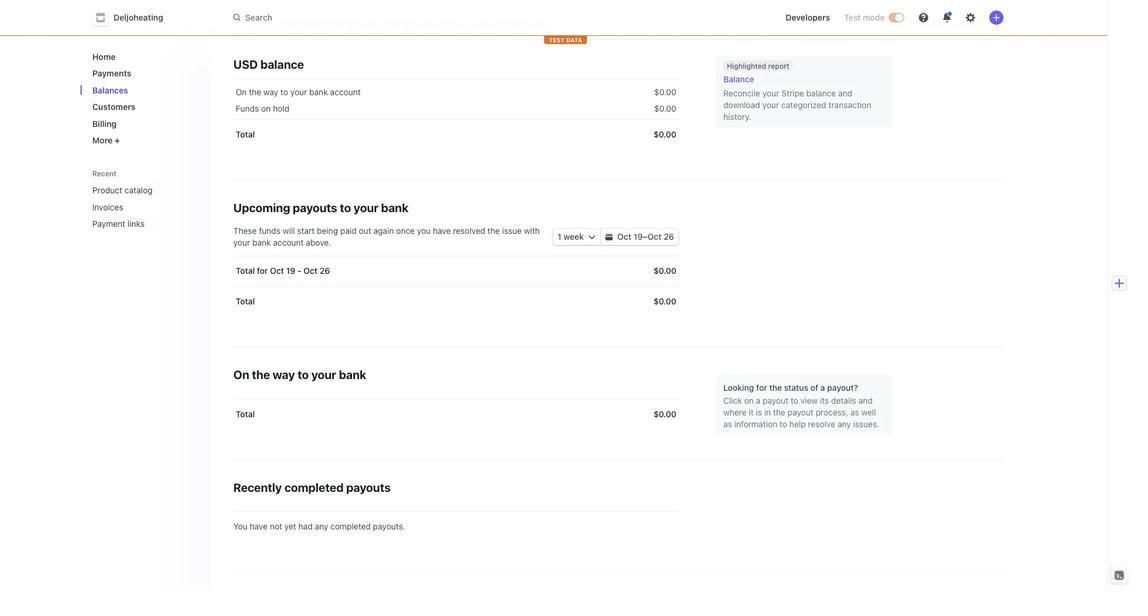 Task type: locate. For each thing, give the bounding box(es) containing it.
to inside row
[[281, 88, 288, 97]]

you have not yet had any completed payouts.
[[233, 522, 405, 531]]

catalog
[[125, 185, 153, 195]]

more +
[[92, 136, 120, 145]]

have right you
[[433, 226, 451, 236]]

billing
[[92, 119, 117, 128]]

2 row from the top
[[233, 98, 679, 120]]

for for looking
[[756, 383, 767, 393]]

0 vertical spatial payouts
[[293, 201, 337, 215]]

had
[[298, 522, 313, 531]]

you
[[417, 226, 431, 236]]

total
[[236, 130, 255, 140], [236, 266, 255, 276], [236, 297, 255, 307], [236, 410, 255, 419]]

test data
[[549, 36, 582, 43]]

Search text field
[[226, 7, 558, 28]]

1 vertical spatial out
[[359, 226, 371, 236]]

is
[[756, 408, 762, 417]]

out right pay
[[464, 19, 477, 29]]

1 grid from the top
[[233, 80, 679, 150]]

1 horizontal spatial out
[[464, 19, 477, 29]]

reconcile
[[723, 89, 760, 98]]

your inside these funds will start being paid out again once you have resolved the issue with your bank account above.
[[233, 238, 250, 248]]

a
[[304, 19, 309, 29], [821, 383, 825, 393], [756, 396, 760, 406]]

its
[[820, 396, 829, 406]]

bank inside button
[[935, 19, 954, 29]]

0 vertical spatial grid
[[233, 80, 679, 150]]

pay
[[448, 19, 462, 29]]

0 vertical spatial a
[[304, 19, 309, 29]]

grid
[[233, 80, 679, 150], [233, 256, 679, 317]]

usd right add
[[311, 19, 328, 29]]

svg image
[[589, 234, 596, 241], [606, 234, 613, 241]]

as
[[850, 408, 859, 417], [723, 419, 732, 429]]

0 vertical spatial have
[[433, 226, 451, 236]]

1 horizontal spatial svg image
[[905, 21, 912, 28]]

product catalog
[[92, 185, 153, 195]]

on up it
[[744, 396, 754, 406]]

payouts up payouts.
[[346, 481, 391, 494]]

usd up funds
[[233, 57, 258, 71]]

balance
[[260, 57, 304, 71], [806, 89, 836, 98]]

total for 2nd row from the bottom of the page
[[236, 297, 255, 307]]

Search search field
[[226, 7, 558, 28]]

links
[[127, 219, 145, 229]]

account inside row
[[330, 88, 361, 97]]

any right had
[[315, 522, 328, 531]]

and up transaction
[[838, 89, 852, 98]]

payouts
[[293, 201, 337, 215], [346, 481, 391, 494]]

row
[[233, 80, 679, 103], [233, 98, 679, 120], [233, 120, 679, 150], [233, 256, 679, 287], [233, 287, 679, 317], [233, 399, 679, 430]]

payout up help
[[788, 408, 814, 417]]

0 horizontal spatial out
[[359, 226, 371, 236]]

4 total from the top
[[236, 410, 255, 419]]

0 vertical spatial any
[[838, 419, 851, 429]]

1 vertical spatial any
[[315, 522, 328, 531]]

categorized
[[781, 101, 826, 110]]

upcoming payouts to your bank
[[233, 201, 409, 215]]

any
[[838, 419, 851, 429], [315, 522, 328, 531]]

out inside these funds will start being paid out again once you have resolved the issue with your bank account above.
[[359, 226, 371, 236]]

1 vertical spatial and
[[859, 396, 873, 406]]

completed up you have not yet had any completed payouts.
[[284, 481, 344, 494]]

1 horizontal spatial 19
[[634, 232, 643, 242]]

1 vertical spatial a
[[821, 383, 825, 393]]

0 vertical spatial out
[[464, 19, 477, 29]]

have left not
[[250, 522, 268, 531]]

account inside button
[[956, 19, 987, 29]]

and inside looking for the status of a payout? click on a payout to view its details and where it is in the payout process, as well as information to help resolve any issues.
[[859, 396, 873, 406]]

1 vertical spatial have
[[250, 522, 268, 531]]

1 horizontal spatial balance
[[806, 89, 836, 98]]

on
[[236, 88, 247, 97], [233, 368, 249, 382]]

for inside row
[[257, 266, 268, 276]]

the
[[249, 88, 261, 97], [488, 226, 500, 236], [252, 368, 270, 382], [769, 383, 782, 393], [773, 408, 785, 417]]

1 horizontal spatial and
[[859, 396, 873, 406]]

svg image right week
[[589, 234, 596, 241]]

developers
[[786, 13, 830, 22]]

5 row from the top
[[233, 287, 679, 317]]

for inside looking for the status of a payout? click on a payout to view its details and where it is in the payout process, as well as information to help resolve any issues.
[[756, 383, 767, 393]]

on
[[261, 104, 271, 114], [744, 396, 754, 406]]

0 vertical spatial on
[[261, 104, 271, 114]]

history.
[[723, 112, 751, 122]]

as down where
[[723, 419, 732, 429]]

download
[[723, 101, 760, 110]]

out right paid
[[359, 226, 371, 236]]

help
[[790, 419, 806, 429]]

highlighted
[[727, 62, 766, 70]]

0 horizontal spatial balance
[[260, 57, 304, 71]]

status
[[784, 383, 808, 393]]

0 vertical spatial completed
[[284, 481, 344, 494]]

a right "of"
[[821, 383, 825, 393]]

payment links
[[92, 219, 145, 229]]

oct
[[617, 232, 631, 242], [648, 232, 662, 242], [270, 266, 284, 276], [304, 266, 318, 276]]

and
[[838, 89, 852, 98], [859, 396, 873, 406]]

balances
[[92, 85, 128, 95]]

4 row from the top
[[233, 256, 679, 287]]

deljoheating button
[[92, 9, 175, 26]]

add bank account
[[917, 19, 987, 29]]

1 horizontal spatial svg image
[[606, 234, 613, 241]]

paid
[[340, 226, 357, 236]]

any inside looking for the status of a payout? click on a payout to view its details and where it is in the payout process, as well as information to help resolve any issues.
[[838, 419, 851, 429]]

bank inside these funds will start being paid out again once you have resolved the issue with your bank account above.
[[252, 238, 271, 248]]

0 horizontal spatial usd
[[233, 57, 258, 71]]

1 vertical spatial payouts
[[346, 481, 391, 494]]

1 horizontal spatial 26
[[664, 232, 674, 242]]

1 horizontal spatial a
[[756, 396, 760, 406]]

bank inside row
[[309, 88, 328, 97]]

for left -
[[257, 266, 268, 276]]

usd left balance. at the top left
[[499, 19, 516, 29]]

recently
[[233, 481, 282, 494]]

deljoheating
[[113, 13, 163, 22]]

1 horizontal spatial usd
[[311, 19, 328, 29]]

1 vertical spatial as
[[723, 419, 732, 429]]

0 horizontal spatial a
[[304, 19, 309, 29]]

0 vertical spatial way
[[263, 88, 278, 97]]

2 vertical spatial a
[[756, 396, 760, 406]]

svg image right 1 week popup button
[[606, 234, 613, 241]]

0 horizontal spatial for
[[257, 266, 268, 276]]

26 right "–"
[[664, 232, 674, 242]]

test mode
[[844, 13, 885, 22]]

0 vertical spatial 19
[[634, 232, 643, 242]]

1 total from the top
[[236, 130, 255, 140]]

row containing on the way to your bank account
[[233, 80, 679, 103]]

0 horizontal spatial 19
[[286, 266, 295, 276]]

+
[[115, 136, 120, 145]]

a up is
[[756, 396, 760, 406]]

on left hold at left top
[[261, 104, 271, 114]]

1 horizontal spatial have
[[433, 226, 451, 236]]

$0.00
[[654, 88, 676, 97], [654, 104, 676, 114], [654, 130, 676, 140], [654, 266, 676, 276], [654, 297, 676, 307], [654, 410, 676, 419]]

total for 4th row from the bottom
[[236, 130, 255, 140]]

0 horizontal spatial svg image
[[245, 21, 252, 28]]

any down process,
[[838, 419, 851, 429]]

have
[[433, 226, 451, 236], [250, 522, 268, 531]]

1 vertical spatial way
[[273, 368, 295, 382]]

payouts up start
[[293, 201, 337, 215]]

your inside row
[[290, 88, 307, 97]]

account inside these funds will start being paid out again once you have resolved the issue with your bank account above.
[[273, 238, 304, 248]]

for right looking on the right bottom
[[756, 383, 767, 393]]

mode
[[863, 13, 885, 22]]

1 horizontal spatial for
[[756, 383, 767, 393]]

1 horizontal spatial on
[[744, 396, 754, 406]]

2 grid from the top
[[233, 256, 679, 317]]

0 horizontal spatial svg image
[[589, 234, 596, 241]]

resolved
[[453, 226, 485, 236]]

yet
[[284, 522, 296, 531]]

1 horizontal spatial any
[[838, 419, 851, 429]]

payout
[[763, 396, 789, 406], [788, 408, 814, 417]]

0 vertical spatial as
[[850, 408, 859, 417]]

balance up categorized
[[806, 89, 836, 98]]

view
[[801, 396, 818, 406]]

a right add
[[304, 19, 309, 29]]

way
[[263, 88, 278, 97], [273, 368, 295, 382]]

payouts.
[[373, 522, 405, 531]]

balance up on the way to your bank account on the top left of the page
[[260, 57, 304, 71]]

oct 19 – oct 26
[[617, 232, 674, 242]]

balances link
[[88, 81, 200, 100]]

recent
[[92, 169, 116, 178]]

26 right -
[[320, 266, 330, 276]]

as left well on the bottom right of the page
[[850, 408, 859, 417]]

week
[[564, 232, 584, 242]]

0 vertical spatial on
[[236, 88, 247, 97]]

out
[[464, 19, 477, 29], [359, 226, 371, 236]]

2 svg image from the left
[[606, 234, 613, 241]]

on inside row
[[261, 104, 271, 114]]

home
[[92, 52, 116, 61]]

grid containing on the way to your bank account
[[233, 80, 679, 150]]

svg image left add
[[905, 21, 912, 28]]

completed
[[284, 481, 344, 494], [330, 522, 371, 531]]

1 vertical spatial on
[[744, 396, 754, 406]]

in
[[764, 408, 771, 417]]

it
[[749, 408, 754, 417]]

1 vertical spatial for
[[756, 383, 767, 393]]

payout up in at the right bottom
[[763, 396, 789, 406]]

1
[[558, 232, 561, 242]]

and up well on the bottom right of the page
[[859, 396, 873, 406]]

not
[[270, 522, 282, 531]]

balance link
[[723, 74, 886, 86]]

usd balance
[[233, 57, 304, 71]]

with
[[524, 226, 540, 236]]

row containing funds on hold
[[233, 98, 679, 120]]

svg image
[[245, 21, 252, 28], [905, 21, 912, 28]]

completed left payouts.
[[330, 522, 371, 531]]

1 vertical spatial balance
[[806, 89, 836, 98]]

notifications image
[[942, 13, 952, 22]]

your
[[479, 19, 496, 29], [290, 88, 307, 97], [763, 89, 779, 98], [762, 101, 779, 110], [354, 201, 379, 215], [233, 238, 250, 248], [311, 368, 336, 382]]

3 total from the top
[[236, 297, 255, 307]]

1 vertical spatial grid
[[233, 256, 679, 317]]

on inside row
[[236, 88, 247, 97]]

0 horizontal spatial on
[[261, 104, 271, 114]]

0 vertical spatial and
[[838, 89, 852, 98]]

data
[[566, 36, 582, 43]]

26
[[664, 232, 674, 242], [320, 266, 330, 276]]

1 vertical spatial 19
[[286, 266, 295, 276]]

looking for the status of a payout? click on a payout to view its details and where it is in the payout process, as well as information to help resolve any issues.
[[723, 383, 879, 429]]

1 vertical spatial completed
[[330, 522, 371, 531]]

2 total from the top
[[236, 266, 255, 276]]

1 vertical spatial on
[[233, 368, 249, 382]]

1 row from the top
[[233, 80, 679, 103]]

1 svg image from the left
[[589, 234, 596, 241]]

0 horizontal spatial and
[[838, 89, 852, 98]]

2 svg image from the left
[[905, 21, 912, 28]]

0 vertical spatial for
[[257, 266, 268, 276]]

again
[[373, 226, 394, 236]]

balance inside highlighted report balance reconcile your stripe balance and download your categorized transaction history.
[[806, 89, 836, 98]]

svg image left please
[[245, 21, 252, 28]]

1 vertical spatial 26
[[320, 266, 330, 276]]



Task type: describe. For each thing, give the bounding box(es) containing it.
invoices
[[92, 202, 123, 212]]

issue
[[502, 226, 522, 236]]

denominated
[[330, 19, 381, 29]]

1 week
[[558, 232, 584, 242]]

help image
[[919, 13, 928, 22]]

svg image inside add bank account button
[[905, 21, 912, 28]]

hold
[[273, 104, 289, 114]]

looking
[[723, 383, 754, 393]]

test
[[844, 13, 861, 22]]

0 vertical spatial payout
[[763, 396, 789, 406]]

customers link
[[88, 97, 200, 116]]

highlighted report balance reconcile your stripe balance and download your categorized transaction history.
[[723, 62, 871, 122]]

recently completed payouts
[[233, 481, 391, 494]]

way for on the way to your bank
[[273, 368, 295, 382]]

0 horizontal spatial have
[[250, 522, 268, 531]]

way for on the way to your bank account
[[263, 88, 278, 97]]

grid containing total for
[[233, 256, 679, 317]]

funds on hold
[[236, 104, 289, 114]]

on for on the way to your bank account
[[236, 88, 247, 97]]

funds
[[259, 226, 280, 236]]

the inside these funds will start being paid out again once you have resolved the issue with your bank account above.
[[488, 226, 500, 236]]

settings image
[[966, 13, 975, 22]]

test
[[549, 36, 565, 43]]

report
[[768, 62, 789, 70]]

product catalog link
[[88, 181, 184, 200]]

search
[[245, 12, 272, 22]]

once
[[396, 226, 415, 236]]

well
[[861, 408, 876, 417]]

1 horizontal spatial as
[[850, 408, 859, 417]]

details
[[831, 396, 856, 406]]

on the way to your bank
[[233, 368, 366, 382]]

1 svg image from the left
[[245, 21, 252, 28]]

add
[[287, 19, 302, 29]]

payments
[[92, 68, 131, 78]]

upcoming
[[233, 201, 290, 215]]

please
[[259, 19, 285, 29]]

above.
[[306, 238, 331, 248]]

more
[[92, 136, 112, 145]]

payment links link
[[88, 214, 184, 233]]

recent navigation links element
[[81, 164, 210, 233]]

click
[[723, 396, 742, 406]]

0 horizontal spatial as
[[723, 419, 732, 429]]

2 horizontal spatial a
[[821, 383, 825, 393]]

please add a usd denominated bank account to pay out your usd balance.
[[259, 19, 551, 29]]

balance.
[[518, 19, 551, 29]]

you
[[233, 522, 248, 531]]

have inside these funds will start being paid out again once you have resolved the issue with your bank account above.
[[433, 226, 451, 236]]

add bank account button
[[900, 16, 992, 33]]

developers link
[[781, 8, 835, 27]]

process,
[[816, 408, 848, 417]]

core navigation links element
[[88, 47, 200, 150]]

billing link
[[88, 114, 200, 133]]

0 vertical spatial 26
[[664, 232, 674, 242]]

start
[[297, 226, 315, 236]]

home link
[[88, 47, 200, 66]]

19 inside row
[[286, 266, 295, 276]]

of
[[810, 383, 818, 393]]

6 row from the top
[[233, 399, 679, 430]]

being
[[317, 226, 338, 236]]

payment
[[92, 219, 125, 229]]

funds
[[236, 104, 259, 114]]

0 horizontal spatial 26
[[320, 266, 330, 276]]

product
[[92, 185, 122, 195]]

svg image inside 1 week popup button
[[589, 234, 596, 241]]

row containing total for
[[233, 256, 679, 287]]

total for first row from the bottom of the page
[[236, 410, 255, 419]]

customers
[[92, 102, 135, 112]]

-
[[298, 266, 301, 276]]

recent element
[[81, 181, 210, 233]]

will
[[283, 226, 295, 236]]

0 vertical spatial balance
[[260, 57, 304, 71]]

issues.
[[853, 419, 879, 429]]

1 horizontal spatial payouts
[[346, 481, 391, 494]]

balance
[[723, 75, 754, 84]]

on inside looking for the status of a payout? click on a payout to view its details and where it is in the payout process, as well as information to help resolve any issues.
[[744, 396, 754, 406]]

and inside highlighted report balance reconcile your stripe balance and download your categorized transaction history.
[[838, 89, 852, 98]]

2 horizontal spatial usd
[[499, 19, 516, 29]]

for for total
[[257, 266, 268, 276]]

total for oct 19 - oct 26
[[236, 266, 330, 276]]

information
[[734, 419, 777, 429]]

on the way to your bank account
[[236, 88, 361, 97]]

payments link
[[88, 64, 200, 83]]

transaction
[[829, 101, 871, 110]]

1 week button
[[553, 229, 600, 245]]

on for on the way to your bank
[[233, 368, 249, 382]]

add
[[917, 19, 932, 29]]

invoices link
[[88, 198, 184, 217]]

these
[[233, 226, 257, 236]]

payout?
[[827, 383, 858, 393]]

0 horizontal spatial any
[[315, 522, 328, 531]]

1 vertical spatial payout
[[788, 408, 814, 417]]

3 row from the top
[[233, 120, 679, 150]]

where
[[723, 408, 747, 417]]

0 horizontal spatial payouts
[[293, 201, 337, 215]]



Task type: vqa. For each thing, say whether or not it's contained in the screenshot.
UTC.
no



